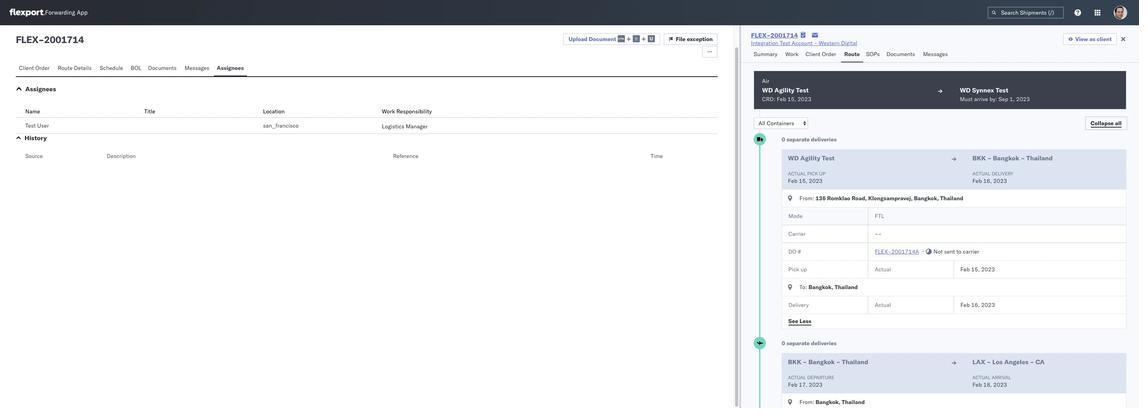 Task type: locate. For each thing, give the bounding box(es) containing it.
1 vertical spatial from:
[[800, 399, 814, 406]]

flex-2001714a button
[[875, 248, 919, 255]]

bangkok, for from: bangkok, thailand
[[816, 399, 840, 406]]

2 0 separate deliveries from the top
[[782, 340, 837, 347]]

feb
[[777, 96, 786, 103], [788, 177, 797, 185], [973, 177, 982, 185], [960, 266, 970, 273], [960, 302, 970, 309], [788, 381, 797, 389], [973, 381, 982, 389]]

0 vertical spatial 0
[[782, 136, 785, 143]]

15, inside actual pick up feb 15, 2023
[[799, 177, 807, 185]]

0 horizontal spatial client
[[19, 64, 34, 72]]

16, down feb 15, 2023 on the bottom right of the page
[[971, 302, 980, 309]]

0 horizontal spatial route
[[58, 64, 73, 72]]

wd agility test up crd: feb 15, 2023 on the top right
[[762, 86, 809, 94]]

route inside route button
[[844, 51, 860, 58]]

2001714
[[771, 31, 798, 39], [44, 34, 84, 45]]

1 horizontal spatial bkk
[[973, 154, 986, 162]]

order for the right client order "button"
[[822, 51, 836, 58]]

flexport. image
[[9, 9, 45, 17]]

2023 down feb 15, 2023 on the bottom right of the page
[[981, 302, 995, 309]]

flex-2001714 link
[[751, 31, 798, 39]]

1 vertical spatial work
[[382, 108, 395, 115]]

1 horizontal spatial up
[[819, 171, 826, 177]]

2 horizontal spatial wd
[[960, 86, 971, 94]]

0 horizontal spatial bkk
[[788, 358, 801, 366]]

agility up the pick
[[800, 154, 820, 162]]

2023 down the arrival
[[993, 381, 1007, 389]]

1 vertical spatial bangkok
[[808, 358, 835, 366]]

1 horizontal spatial assignees button
[[214, 61, 247, 76]]

0 vertical spatial 16,
[[983, 177, 992, 185]]

2023 down the departure
[[809, 381, 823, 389]]

0 vertical spatial 0 separate deliveries
[[782, 136, 837, 143]]

actual inside actual pick up feb 15, 2023
[[788, 171, 806, 177]]

0 vertical spatial 15,
[[788, 96, 796, 103]]

1 vertical spatial messages
[[185, 64, 209, 72]]

bangkok up delivery
[[993, 154, 1019, 162]]

integration test account - western digital link
[[751, 39, 857, 47]]

0 horizontal spatial 16,
[[971, 302, 980, 309]]

0 vertical spatial bangkok
[[993, 154, 1019, 162]]

sops
[[866, 51, 880, 58]]

16, inside actual delivery feb 16, 2023
[[983, 177, 992, 185]]

1,
[[1010, 96, 1015, 103]]

flex- down the --
[[875, 248, 891, 255]]

0 vertical spatial deliveries
[[811, 136, 837, 143]]

documents right bol button
[[148, 64, 177, 72]]

2023 inside actual pick up feb 15, 2023
[[809, 177, 823, 185]]

1 vertical spatial bkk - bangkok - thailand
[[788, 358, 868, 366]]

messages button
[[920, 47, 952, 62], [181, 61, 214, 76]]

0 horizontal spatial client order
[[19, 64, 50, 72]]

do
[[788, 248, 797, 255]]

delivery
[[788, 302, 809, 309]]

0 vertical spatial messages
[[923, 51, 948, 58]]

route button
[[841, 47, 863, 62]]

client down integration test account - western digital
[[806, 51, 820, 58]]

0 vertical spatial bkk - bangkok - thailand
[[973, 154, 1053, 162]]

0 vertical spatial assignees button
[[214, 61, 247, 76]]

flex-2001714a
[[875, 248, 919, 255]]

documents button right sops
[[883, 47, 920, 62]]

0 separate deliveries down less
[[782, 340, 837, 347]]

wd agility test up the pick
[[788, 154, 835, 162]]

1 vertical spatial deliveries
[[811, 340, 837, 347]]

0 vertical spatial flex-
[[751, 31, 771, 39]]

1 horizontal spatial 15,
[[799, 177, 807, 185]]

agility
[[775, 86, 795, 94], [800, 154, 820, 162]]

summary button
[[751, 47, 782, 62]]

0 horizontal spatial assignees button
[[25, 85, 56, 93]]

1 vertical spatial route
[[58, 64, 73, 72]]

all
[[1115, 120, 1122, 127]]

test down flex-2001714 link
[[780, 40, 790, 47]]

route details
[[58, 64, 92, 72]]

0 horizontal spatial 2001714
[[44, 34, 84, 45]]

work for work responsibility
[[382, 108, 395, 115]]

view
[[1075, 36, 1088, 43]]

client order button down flex
[[16, 61, 55, 76]]

2 horizontal spatial 15,
[[971, 266, 980, 273]]

test up crd: feb 15, 2023 on the top right
[[796, 86, 809, 94]]

feb inside actual arrival feb 18, 2023
[[973, 381, 982, 389]]

0 vertical spatial assignees
[[217, 64, 244, 72]]

do #
[[788, 248, 801, 255]]

work up logistics
[[382, 108, 395, 115]]

1 horizontal spatial messages
[[923, 51, 948, 58]]

1 vertical spatial bkk
[[788, 358, 801, 366]]

0 vertical spatial client order
[[806, 51, 836, 58]]

1 horizontal spatial client
[[806, 51, 820, 58]]

wd up crd:
[[762, 86, 773, 94]]

bol
[[131, 64, 141, 72]]

0 vertical spatial route
[[844, 51, 860, 58]]

1 vertical spatial up
[[801, 266, 807, 273]]

1 vertical spatial separate
[[787, 340, 810, 347]]

upload document
[[569, 35, 616, 43]]

0 vertical spatial from:
[[800, 195, 814, 202]]

0 vertical spatial separate
[[787, 136, 810, 143]]

wd up must
[[960, 86, 971, 94]]

client order down flex
[[19, 64, 50, 72]]

1 vertical spatial assignees button
[[25, 85, 56, 93]]

app
[[77, 9, 88, 16]]

1 horizontal spatial route
[[844, 51, 860, 58]]

deliveries for feb 17, 2023
[[811, 340, 837, 347]]

deliveries down less
[[811, 340, 837, 347]]

0 vertical spatial up
[[819, 171, 826, 177]]

documents button right the bol
[[145, 61, 181, 76]]

1 horizontal spatial flex-
[[875, 248, 891, 255]]

0 horizontal spatial assignees
[[25, 85, 56, 93]]

actual for feb 15, 2023
[[788, 171, 806, 177]]

1 horizontal spatial 16,
[[983, 177, 992, 185]]

work
[[785, 51, 798, 58], [382, 108, 395, 115]]

to
[[957, 248, 962, 255]]

15, down the pick
[[799, 177, 807, 185]]

2023
[[798, 96, 811, 103], [1016, 96, 1030, 103], [809, 177, 823, 185], [993, 177, 1007, 185], [981, 266, 995, 273], [981, 302, 995, 309], [809, 381, 823, 389], [993, 381, 1007, 389]]

17,
[[799, 381, 807, 389]]

route left details
[[58, 64, 73, 72]]

route inside the route details button
[[58, 64, 73, 72]]

flex - 2001714
[[16, 34, 84, 45]]

from: down 17,
[[800, 399, 814, 406]]

separate down see less button at the right of page
[[787, 340, 810, 347]]

2001714a
[[891, 248, 919, 255]]

flex- for 2001714
[[751, 31, 771, 39]]

test inside integration test account - western digital link
[[780, 40, 790, 47]]

feb 15, 2023
[[960, 266, 995, 273]]

0 horizontal spatial flex-
[[751, 31, 771, 39]]

from: bangkok, thailand
[[800, 399, 865, 406]]

route
[[844, 51, 860, 58], [58, 64, 73, 72]]

order down western at the top right
[[822, 51, 836, 58]]

up right the pick
[[819, 171, 826, 177]]

0 horizontal spatial client order button
[[16, 61, 55, 76]]

actual inside actual delivery feb 16, 2023
[[973, 171, 991, 177]]

digital
[[841, 40, 857, 47]]

0 vertical spatial wd agility test
[[762, 86, 809, 94]]

from: left 136
[[800, 195, 814, 202]]

actual pick up feb 15, 2023
[[788, 171, 826, 185]]

1 vertical spatial order
[[35, 64, 50, 72]]

thailand
[[1026, 154, 1053, 162], [940, 195, 963, 202], [835, 284, 858, 291], [842, 358, 868, 366], [842, 399, 865, 406]]

1 horizontal spatial wd
[[788, 154, 799, 162]]

2001714 up account
[[771, 31, 798, 39]]

1 horizontal spatial work
[[785, 51, 798, 58]]

1 vertical spatial 16,
[[971, 302, 980, 309]]

0 horizontal spatial documents
[[148, 64, 177, 72]]

feb inside actual delivery feb 16, 2023
[[973, 177, 982, 185]]

must
[[960, 96, 973, 103]]

bangkok, right klongsampravej, on the right of the page
[[914, 195, 939, 202]]

2023 down delivery
[[993, 177, 1007, 185]]

2 deliveries from the top
[[811, 340, 837, 347]]

1 separate from the top
[[787, 136, 810, 143]]

wd agility test
[[762, 86, 809, 94], [788, 154, 835, 162]]

1 vertical spatial 0 separate deliveries
[[782, 340, 837, 347]]

15, right crd:
[[788, 96, 796, 103]]

separate
[[787, 136, 810, 143], [787, 340, 810, 347]]

0 for feb 17, 2023
[[782, 340, 785, 347]]

1 vertical spatial client
[[19, 64, 34, 72]]

0 separate deliveries for feb 17, 2023
[[782, 340, 837, 347]]

bkk - bangkok - thailand up the departure
[[788, 358, 868, 366]]

source
[[25, 153, 43, 160]]

san_francisco
[[263, 122, 299, 129]]

order for leftmost client order "button"
[[35, 64, 50, 72]]

1 vertical spatial 15,
[[799, 177, 807, 185]]

route for route details
[[58, 64, 73, 72]]

documents right the "sops" button
[[887, 51, 915, 58]]

exception
[[687, 36, 713, 43]]

0 vertical spatial agility
[[775, 86, 795, 94]]

1 vertical spatial bangkok,
[[809, 284, 833, 291]]

0 horizontal spatial order
[[35, 64, 50, 72]]

15, down carrier
[[971, 266, 980, 273]]

bangkok
[[993, 154, 1019, 162], [808, 358, 835, 366]]

16, down delivery
[[983, 177, 992, 185]]

1 vertical spatial assignees
[[25, 85, 56, 93]]

client order button down western at the top right
[[802, 47, 841, 62]]

0 vertical spatial bkk
[[973, 154, 986, 162]]

1 vertical spatial agility
[[800, 154, 820, 162]]

1 horizontal spatial 2001714
[[771, 31, 798, 39]]

test
[[780, 40, 790, 47], [796, 86, 809, 94], [996, 86, 1008, 94], [25, 122, 36, 129], [822, 154, 835, 162]]

feb inside actual departure feb 17, 2023
[[788, 381, 797, 389]]

client order down western at the top right
[[806, 51, 836, 58]]

ca
[[1036, 358, 1045, 366]]

actual inside actual departure feb 17, 2023
[[788, 375, 806, 381]]

feb 16, 2023
[[960, 302, 995, 309]]

0 horizontal spatial work
[[382, 108, 395, 115]]

actual inside actual arrival feb 18, 2023
[[973, 375, 991, 381]]

1 horizontal spatial agility
[[800, 154, 820, 162]]

collapse
[[1091, 120, 1114, 127]]

1 vertical spatial flex-
[[875, 248, 891, 255]]

not
[[934, 248, 943, 255]]

location
[[263, 108, 285, 115]]

must arrive by: sep 1, 2023
[[960, 96, 1030, 103]]

1 deliveries from the top
[[811, 136, 837, 143]]

2023 down the pick
[[809, 177, 823, 185]]

2023 inside actual arrival feb 18, 2023
[[993, 381, 1007, 389]]

1 0 from the top
[[782, 136, 785, 143]]

client down flex
[[19, 64, 34, 72]]

work inside button
[[785, 51, 798, 58]]

upload document button
[[563, 33, 660, 45]]

test left user
[[25, 122, 36, 129]]

0 separate deliveries up the pick
[[782, 136, 837, 143]]

0 vertical spatial documents
[[887, 51, 915, 58]]

0 horizontal spatial bangkok
[[808, 358, 835, 366]]

pick
[[788, 266, 799, 273]]

bangkok up the departure
[[808, 358, 835, 366]]

1 vertical spatial 0
[[782, 340, 785, 347]]

1 horizontal spatial assignees
[[217, 64, 244, 72]]

deliveries
[[811, 136, 837, 143], [811, 340, 837, 347]]

0 horizontal spatial agility
[[775, 86, 795, 94]]

0 separate deliveries for from:
[[782, 136, 837, 143]]

flex- up integration
[[751, 31, 771, 39]]

separate for feb 17, 2023
[[787, 340, 810, 347]]

order down the flex - 2001714
[[35, 64, 50, 72]]

2 vertical spatial 15,
[[971, 266, 980, 273]]

flex-
[[751, 31, 771, 39], [875, 248, 891, 255]]

15,
[[788, 96, 796, 103], [799, 177, 807, 185], [971, 266, 980, 273]]

1 horizontal spatial order
[[822, 51, 836, 58]]

deliveries up the pick
[[811, 136, 837, 143]]

1 vertical spatial client order
[[19, 64, 50, 72]]

1 from: from the top
[[800, 195, 814, 202]]

2 from: from the top
[[800, 399, 814, 406]]

assignees button
[[214, 61, 247, 76], [25, 85, 56, 93]]

bangkok,
[[914, 195, 939, 202], [809, 284, 833, 291], [816, 399, 840, 406]]

los
[[992, 358, 1003, 366]]

2 vertical spatial bangkok,
[[816, 399, 840, 406]]

2 separate from the top
[[787, 340, 810, 347]]

0 vertical spatial order
[[822, 51, 836, 58]]

route down digital
[[844, 51, 860, 58]]

carrier
[[963, 248, 979, 255]]

work responsibility
[[382, 108, 432, 115]]

bkk - bangkok - thailand up delivery
[[973, 154, 1053, 162]]

1 horizontal spatial bangkok
[[993, 154, 1019, 162]]

1 0 separate deliveries from the top
[[782, 136, 837, 143]]

wd up actual pick up feb 15, 2023 on the right top of page
[[788, 154, 799, 162]]

bkk up actual delivery feb 16, 2023
[[973, 154, 986, 162]]

feb inside actual pick up feb 15, 2023
[[788, 177, 797, 185]]

agility up crd: feb 15, 2023 on the top right
[[775, 86, 795, 94]]

client order
[[806, 51, 836, 58], [19, 64, 50, 72]]

1 horizontal spatial messages button
[[920, 47, 952, 62]]

2 0 from the top
[[782, 340, 785, 347]]

up right pick
[[801, 266, 807, 273]]

lax - los angeles - ca
[[973, 358, 1045, 366]]

-
[[38, 34, 44, 45], [814, 40, 817, 47], [987, 154, 991, 162], [1021, 154, 1025, 162], [875, 230, 878, 238], [878, 230, 882, 238], [803, 358, 807, 366], [836, 358, 840, 366], [987, 358, 991, 366], [1030, 358, 1034, 366]]

1 horizontal spatial client order button
[[802, 47, 841, 62]]

bangkok, down the departure
[[816, 399, 840, 406]]

klongsampravej,
[[868, 195, 913, 202]]

messages
[[923, 51, 948, 58], [185, 64, 209, 72]]

work down account
[[785, 51, 798, 58]]

separate up the pick
[[787, 136, 810, 143]]

actual delivery feb 16, 2023
[[973, 171, 1014, 185]]

bkk up 17,
[[788, 358, 801, 366]]

test up sep
[[996, 86, 1008, 94]]

2001714 down forwarding app
[[44, 34, 84, 45]]

0 vertical spatial work
[[785, 51, 798, 58]]

bangkok, right to:
[[809, 284, 833, 291]]



Task type: describe. For each thing, give the bounding box(es) containing it.
file exception
[[676, 36, 713, 43]]

angeles
[[1004, 358, 1029, 366]]

actual for feb 18, 2023
[[973, 375, 991, 381]]

forwarding app link
[[9, 9, 88, 17]]

history
[[25, 134, 47, 142]]

sops button
[[863, 47, 883, 62]]

logistics manager
[[382, 123, 428, 130]]

actual for feb 17, 2023
[[788, 375, 806, 381]]

see
[[788, 318, 798, 325]]

flex- for 2001714a
[[875, 248, 891, 255]]

test user
[[25, 122, 49, 129]]

route for route
[[844, 51, 860, 58]]

2023 up feb 16, 2023
[[981, 266, 995, 273]]

from: 136 romklao road, klongsampravej, bangkok, thailand
[[800, 195, 963, 202]]

ftl
[[875, 213, 884, 220]]

#
[[798, 248, 801, 255]]

carrier
[[788, 230, 806, 238]]

not sent to carrier
[[934, 248, 979, 255]]

western
[[819, 40, 840, 47]]

2023 right crd:
[[798, 96, 811, 103]]

1 vertical spatial documents
[[148, 64, 177, 72]]

manager
[[406, 123, 428, 130]]

0 vertical spatial client
[[806, 51, 820, 58]]

logistics
[[382, 123, 404, 130]]

wd synnex test
[[960, 86, 1008, 94]]

romklao
[[827, 195, 850, 202]]

•
[[922, 248, 924, 255]]

0 horizontal spatial 15,
[[788, 96, 796, 103]]

integration test account - western digital
[[751, 40, 857, 47]]

history button
[[25, 134, 47, 142]]

arrive
[[974, 96, 988, 103]]

deliveries for from:
[[811, 136, 837, 143]]

to:
[[800, 284, 807, 291]]

route details button
[[55, 61, 97, 76]]

1 horizontal spatial bkk - bangkok - thailand
[[973, 154, 1053, 162]]

0 vertical spatial bangkok,
[[914, 195, 939, 202]]

collapse all
[[1091, 120, 1122, 127]]

schedule button
[[97, 61, 128, 76]]

work for work
[[785, 51, 798, 58]]

0 horizontal spatial messages
[[185, 64, 209, 72]]

responsibility
[[396, 108, 432, 115]]

mode
[[788, 213, 803, 220]]

1 vertical spatial wd agility test
[[788, 154, 835, 162]]

pick up
[[788, 266, 807, 273]]

Search Shipments (/) text field
[[988, 7, 1064, 19]]

0 horizontal spatial wd
[[762, 86, 773, 94]]

0 horizontal spatial documents button
[[145, 61, 181, 76]]

from: for from: bangkok, thailand
[[800, 399, 814, 406]]

time
[[651, 153, 663, 160]]

user
[[37, 122, 49, 129]]

document
[[589, 35, 616, 43]]

see less
[[788, 318, 811, 325]]

0 for from:
[[782, 136, 785, 143]]

reference
[[393, 153, 418, 160]]

actual for feb 16, 2023
[[973, 171, 991, 177]]

1 horizontal spatial documents button
[[883, 47, 920, 62]]

crd:
[[762, 96, 775, 103]]

by:
[[990, 96, 997, 103]]

2023 inside actual departure feb 17, 2023
[[809, 381, 823, 389]]

bol button
[[128, 61, 145, 76]]

1 horizontal spatial client order
[[806, 51, 836, 58]]

from: for from: 136 romklao road, klongsampravej, bangkok, thailand
[[800, 195, 814, 202]]

arrival
[[992, 375, 1011, 381]]

schedule
[[100, 64, 123, 72]]

view as client button
[[1063, 33, 1117, 45]]

forwarding
[[45, 9, 75, 16]]

actual arrival feb 18, 2023
[[973, 375, 1011, 389]]

integration
[[751, 40, 778, 47]]

departure
[[807, 375, 834, 381]]

0 horizontal spatial up
[[801, 266, 807, 273]]

description
[[107, 153, 136, 160]]

collapse all button
[[1086, 117, 1126, 129]]

less
[[800, 318, 811, 325]]

lax
[[973, 358, 985, 366]]

road,
[[852, 195, 867, 202]]

136
[[816, 195, 826, 202]]

pick
[[807, 171, 818, 177]]

2023 right 1,
[[1016, 96, 1030, 103]]

forwarding app
[[45, 9, 88, 16]]

flex-2001714
[[751, 31, 798, 39]]

bangkok, for to: bangkok, thailand
[[809, 284, 833, 291]]

to: bangkok, thailand
[[800, 284, 858, 291]]

separate for from:
[[787, 136, 810, 143]]

0 horizontal spatial bkk - bangkok - thailand
[[788, 358, 868, 366]]

up inside actual pick up feb 15, 2023
[[819, 171, 826, 177]]

sent
[[944, 248, 955, 255]]

upload
[[569, 35, 588, 43]]

as
[[1089, 36, 1095, 43]]

client
[[1097, 36, 1112, 43]]

summary
[[754, 51, 777, 58]]

details
[[74, 64, 92, 72]]

name
[[25, 108, 40, 115]]

0 horizontal spatial messages button
[[181, 61, 214, 76]]

title
[[144, 108, 155, 115]]

2023 inside actual delivery feb 16, 2023
[[993, 177, 1007, 185]]

18,
[[983, 381, 992, 389]]

--
[[875, 230, 882, 238]]

delivery
[[992, 171, 1014, 177]]

view as client
[[1075, 36, 1112, 43]]

sep
[[999, 96, 1008, 103]]

1 horizontal spatial documents
[[887, 51, 915, 58]]

test up actual pick up feb 15, 2023 on the right top of page
[[822, 154, 835, 162]]

flex
[[16, 34, 38, 45]]

work button
[[782, 47, 802, 62]]



Task type: vqa. For each thing, say whether or not it's contained in the screenshot.
leftmost Agility
yes



